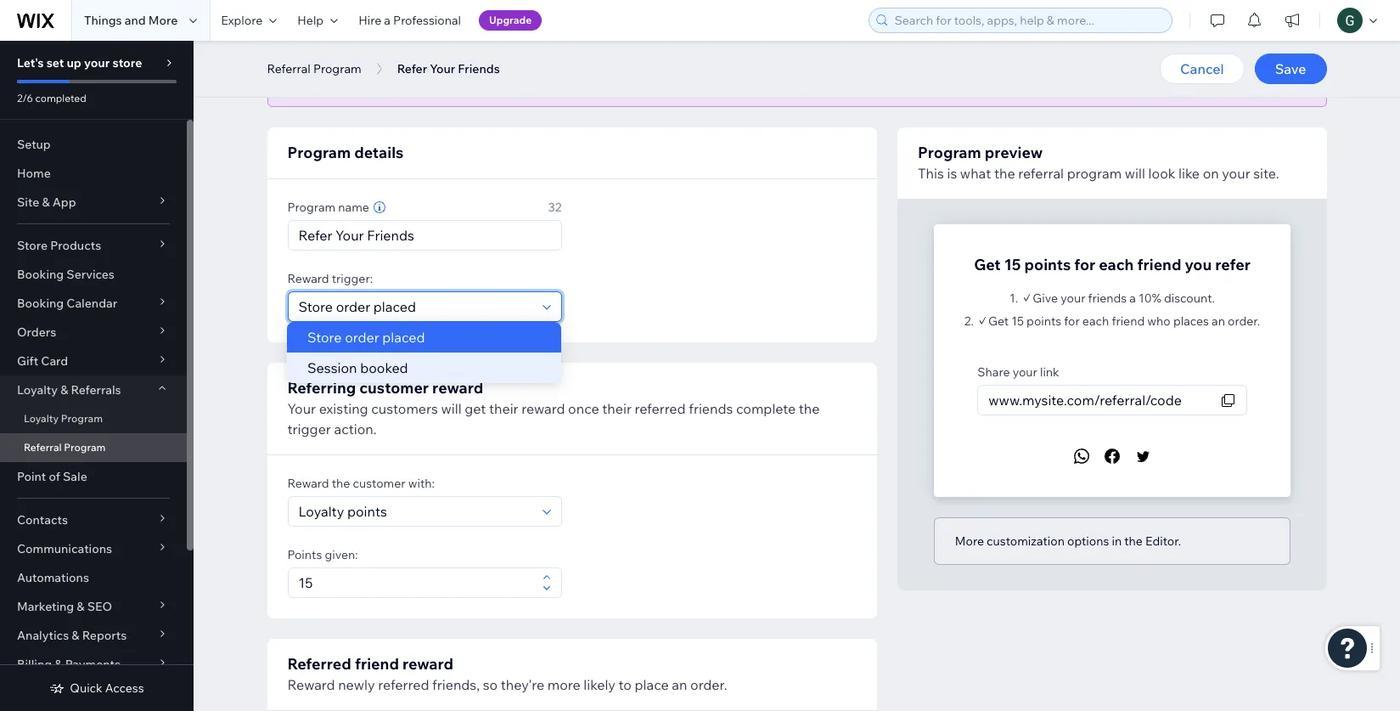 Task type: vqa. For each thing, say whether or not it's contained in the screenshot.
the Hire a Professional in the top of the page
yes



Task type: describe. For each thing, give the bounding box(es) containing it.
point of sale
[[17, 469, 87, 484]]

your inside referring customer reward your existing customers will get their reward once their referred friends complete the trigger action.
[[288, 400, 316, 417]]

get
[[465, 400, 486, 417]]

booked
[[360, 359, 408, 376]]

contacts button
[[0, 506, 187, 534]]

Share your link field
[[984, 386, 1216, 415]]

calendar
[[67, 296, 117, 311]]

setup link
[[0, 130, 187, 159]]

for inside give your friends a 10% discount. get 15 points for each friend who places an order.
[[1064, 314, 1080, 329]]

likely
[[584, 676, 616, 693]]

home
[[17, 166, 51, 181]]

hire
[[359, 13, 382, 28]]

and
[[125, 13, 146, 28]]

program left name
[[288, 200, 336, 215]]

referred inside referred friend reward reward newly referred friends, so they're more likely to place an order.
[[378, 676, 429, 693]]

referral program link
[[0, 433, 187, 462]]

referral for referral program button
[[267, 61, 311, 76]]

get inside give your friends a 10% discount. get 15 points for each friend who places an order.
[[988, 314, 1009, 329]]

store order placed option
[[287, 322, 561, 353]]

give your friends a 10% discount. get 15 points for each friend who places an order.
[[988, 291, 1261, 329]]

the down action.
[[332, 476, 350, 491]]

referred
[[288, 654, 352, 674]]

will inside referring customer reward your existing customers will get their reward once their referred friends complete the trigger action.
[[441, 400, 462, 417]]

store for store products
[[17, 238, 48, 253]]

things and more
[[84, 13, 178, 28]]

0 vertical spatial more
[[148, 13, 178, 28]]

0 vertical spatial friend
[[1138, 255, 1182, 274]]

help button
[[287, 0, 348, 41]]

upgrade for upgrade now
[[304, 71, 353, 86]]

on
[[1203, 165, 1219, 182]]

site
[[17, 195, 39, 210]]

loyalty & referrals
[[17, 382, 121, 398]]

reward for reward trigger:
[[288, 271, 329, 286]]

1 vertical spatial more
[[955, 534, 984, 549]]

newly
[[338, 676, 375, 693]]

up
[[67, 55, 81, 71]]

card
[[41, 353, 68, 369]]

program down loyalty program link
[[64, 441, 106, 454]]

Program name field
[[294, 221, 556, 250]]

completed
[[35, 92, 86, 105]]

help
[[298, 13, 324, 28]]

0 vertical spatial friends
[[658, 37, 697, 52]]

booking services
[[17, 267, 115, 282]]

marketing & seo
[[17, 599, 112, 614]]

referred friend reward reward newly referred friends, so they're more likely to place an order.
[[288, 654, 728, 693]]

existing
[[319, 400, 368, 417]]

program
[[1067, 165, 1122, 182]]

your inside program preview this is what the referral program will look like on your site.
[[1222, 165, 1251, 182]]

this
[[918, 165, 944, 182]]

places
[[1174, 314, 1209, 329]]

their for a
[[629, 37, 655, 52]]

order. inside referred friend reward reward newly referred friends, so they're more likely to place an order.
[[691, 676, 728, 693]]

32
[[548, 200, 562, 215]]

0 vertical spatial for
[[1075, 255, 1096, 274]]

1 vertical spatial customer
[[353, 476, 406, 491]]

store products button
[[0, 231, 187, 260]]

& for billing
[[55, 657, 62, 672]]

store
[[112, 55, 142, 71]]

booking services link
[[0, 260, 187, 289]]

booking calendar
[[17, 296, 117, 311]]

reward for referring customer reward
[[433, 378, 484, 398]]

program inside program preview this is what the referral program will look like on your site.
[[918, 143, 981, 162]]

1 horizontal spatial a
[[384, 13, 391, 28]]

analytics
[[17, 628, 69, 643]]

of
[[49, 469, 60, 484]]

setup
[[17, 137, 51, 152]]

an inside give your friends a 10% discount. get 15 points for each friend who places an order.
[[1212, 314, 1226, 329]]

billing
[[17, 657, 52, 672]]

list box containing store order placed
[[287, 322, 561, 383]]

reward for referred friend reward
[[403, 654, 454, 674]]

Reward the customer with: field
[[294, 497, 537, 526]]

& for analytics
[[72, 628, 79, 643]]

what
[[960, 165, 991, 182]]

store products
[[17, 238, 101, 253]]

details
[[354, 143, 404, 162]]

point of sale link
[[0, 462, 187, 491]]

order
[[345, 329, 379, 346]]

points
[[288, 547, 322, 562]]

booking for booking services
[[17, 267, 64, 282]]

0 vertical spatial 15
[[1004, 255, 1021, 274]]

loyalty & referrals button
[[0, 376, 187, 404]]

an inside referred friend reward reward newly referred friends, so they're more likely to place an order.
[[672, 676, 688, 693]]

communications
[[17, 541, 112, 556]]

friends inside referring customer reward your existing customers will get their reward once their referred friends complete the trigger action.
[[689, 400, 734, 417]]

reward trigger:
[[288, 271, 373, 286]]

loyalty program
[[24, 412, 103, 425]]

payments
[[65, 657, 121, 672]]

they're
[[501, 676, 545, 693]]

to inside referred friend reward reward newly referred friends, so they're more likely to place an order.
[[619, 676, 632, 693]]

now
[[356, 71, 381, 86]]

referral program for referral program link
[[24, 441, 106, 454]]

refer your friends
[[397, 61, 500, 76]]

2/6
[[17, 92, 33, 105]]

& for loyalty
[[60, 382, 68, 398]]

app
[[52, 195, 76, 210]]

site & app
[[17, 195, 76, 210]]

friend inside give your friends a 10% discount. get 15 points for each friend who places an order.
[[1112, 314, 1145, 329]]

program inside button
[[313, 61, 362, 76]]

cancel
[[1181, 60, 1225, 77]]

is
[[947, 165, 957, 182]]

vip/elite
[[404, 37, 452, 52]]

automations
[[17, 570, 89, 585]]

session booked
[[307, 359, 408, 376]]

look
[[1149, 165, 1176, 182]]

billing & payments button
[[0, 650, 187, 679]]

save button
[[1255, 54, 1327, 84]]

sale
[[63, 469, 87, 484]]

communications button
[[0, 534, 187, 563]]

get 15 points for each friend you refer
[[974, 255, 1251, 274]]

home link
[[0, 159, 187, 188]]

who
[[1148, 314, 1171, 329]]

explore
[[221, 13, 263, 28]]

program name
[[288, 200, 370, 215]]

so
[[483, 676, 498, 693]]

booking for booking calendar
[[17, 296, 64, 311]]

site. inside program preview this is what the referral program will look like on your site.
[[1254, 165, 1280, 182]]

orders button
[[0, 318, 187, 347]]

reward the customer with:
[[288, 476, 435, 491]]



Task type: locate. For each thing, give the bounding box(es) containing it.
0 horizontal spatial site.
[[741, 37, 763, 52]]

0 vertical spatial loyalty
[[17, 382, 58, 398]]

0 vertical spatial order.
[[1228, 314, 1261, 329]]

referral down you
[[267, 61, 311, 76]]

more left customization
[[955, 534, 984, 549]]

an
[[1212, 314, 1226, 329], [672, 676, 688, 693]]

will left get
[[441, 400, 462, 417]]

reward up get
[[433, 378, 484, 398]]

3 reward from the top
[[288, 676, 335, 693]]

1 vertical spatial refer
[[1216, 255, 1251, 274]]

loyalty inside dropdown button
[[17, 382, 58, 398]]

0 vertical spatial get
[[974, 255, 1001, 274]]

their for reward
[[603, 400, 632, 417]]

program up program name
[[288, 143, 351, 162]]

booking up orders
[[17, 296, 64, 311]]

store order placed
[[307, 329, 425, 346]]

1 vertical spatial an
[[672, 676, 688, 693]]

reward down trigger at left
[[288, 476, 329, 491]]

upgrade inside button
[[304, 71, 353, 86]]

points inside give your friends a 10% discount. get 15 points for each friend who places an order.
[[1027, 314, 1062, 329]]

referral inside referral program link
[[24, 441, 62, 454]]

0 horizontal spatial more
[[148, 13, 178, 28]]

referral program down loyalty program
[[24, 441, 106, 454]]

points given:
[[288, 547, 358, 562]]

seo
[[87, 599, 112, 614]]

upgrade inside button
[[489, 14, 532, 26]]

points
[[1025, 255, 1071, 274], [1027, 314, 1062, 329]]

friend inside referred friend reward reward newly referred friends, so they're more likely to place an order.
[[355, 654, 399, 674]]

1 vertical spatial get
[[988, 314, 1009, 329]]

each up give your friends a 10% discount. get 15 points for each friend who places an order.
[[1099, 255, 1134, 274]]

1 horizontal spatial upgrade
[[489, 14, 532, 26]]

customers down session booked option
[[371, 400, 438, 417]]

friends
[[458, 61, 500, 76]]

1 horizontal spatial order.
[[1228, 314, 1261, 329]]

1 vertical spatial site.
[[1254, 165, 1280, 182]]

referring customer reward your existing customers will get their reward once their referred friends complete the trigger action.
[[288, 378, 820, 438]]

the down the preview
[[994, 165, 1015, 182]]

0 vertical spatial your
[[430, 61, 456, 76]]

friend
[[1138, 255, 1182, 274], [1112, 314, 1145, 329], [355, 654, 399, 674]]

refer
[[600, 37, 627, 52], [1216, 255, 1251, 274]]

share your link
[[978, 364, 1060, 380]]

an right place on the left bottom of page
[[672, 676, 688, 693]]

0 horizontal spatial referral program
[[24, 441, 106, 454]]

points up give
[[1025, 255, 1071, 274]]

complete
[[737, 400, 796, 417]]

your
[[430, 61, 456, 76], [288, 400, 316, 417]]

the right complete
[[799, 400, 820, 417]]

2 booking from the top
[[17, 296, 64, 311]]

1 horizontal spatial referral program
[[267, 61, 362, 76]]

upgrade now button
[[288, 65, 396, 91]]

let's
[[17, 55, 44, 71]]

referral
[[267, 61, 311, 76], [24, 441, 62, 454]]

upgrade now
[[304, 71, 381, 86]]

store inside option
[[307, 329, 342, 346]]

loyalty down the loyalty & referrals
[[24, 412, 59, 425]]

2 reward from the top
[[288, 476, 329, 491]]

& for marketing
[[77, 599, 85, 614]]

referred right newly
[[378, 676, 429, 693]]

booking inside "popup button"
[[17, 296, 64, 311]]

0 horizontal spatial referral
[[24, 441, 62, 454]]

your inside give your friends a 10% discount. get 15 points for each friend who places an order.
[[1061, 291, 1086, 306]]

& right site
[[42, 195, 50, 210]]

customer left with: on the bottom of the page
[[353, 476, 406, 491]]

referral up point of sale
[[24, 441, 62, 454]]

booking
[[17, 267, 64, 282], [17, 296, 64, 311]]

& right billing
[[55, 657, 62, 672]]

customers
[[539, 37, 598, 52], [371, 400, 438, 417]]

upgrade down need
[[304, 71, 353, 86]]

order. right places
[[1228, 314, 1261, 329]]

set
[[46, 55, 64, 71]]

0 vertical spatial points
[[1025, 255, 1071, 274]]

friend up newly
[[355, 654, 399, 674]]

place
[[635, 676, 669, 693]]

1 vertical spatial referral
[[24, 441, 62, 454]]

analytics & reports button
[[0, 621, 187, 650]]

0 vertical spatial an
[[1212, 314, 1226, 329]]

referred right "once"
[[635, 400, 686, 417]]

store up session
[[307, 329, 342, 346]]

you
[[288, 37, 309, 52]]

0 vertical spatial referral program
[[267, 61, 362, 76]]

loyalty for loyalty & referrals
[[17, 382, 58, 398]]

session
[[307, 359, 357, 376]]

referrals
[[71, 382, 121, 398]]

gift card
[[17, 353, 68, 369]]

0 vertical spatial customers
[[539, 37, 598, 52]]

referral program down need
[[267, 61, 362, 76]]

2 horizontal spatial to
[[699, 37, 711, 52]]

friends,
[[432, 676, 480, 693]]

a
[[384, 13, 391, 28], [342, 37, 349, 52], [1130, 291, 1136, 306]]

more customization options in the editor.
[[955, 534, 1181, 549]]

professional
[[393, 13, 461, 28]]

refer your friends button
[[389, 56, 509, 82]]

1 vertical spatial order.
[[691, 676, 728, 693]]

referred inside referring customer reward your existing customers will get their reward once their referred friends complete the trigger action.
[[635, 400, 686, 417]]

1 horizontal spatial to
[[619, 676, 632, 693]]

1 vertical spatial store
[[307, 329, 342, 346]]

program preview this is what the referral program will look like on your site.
[[918, 143, 1280, 182]]

15
[[1004, 255, 1021, 274], [1012, 314, 1024, 329]]

each down get 15 points for each friend you refer
[[1083, 314, 1109, 329]]

options
[[1068, 534, 1109, 549]]

more right and
[[148, 13, 178, 28]]

share
[[978, 364, 1010, 380]]

referral program for referral program button
[[267, 61, 362, 76]]

reward inside referred friend reward reward newly referred friends, so they're more likely to place an order.
[[403, 654, 454, 674]]

store for store order placed
[[307, 329, 342, 346]]

0 vertical spatial reward
[[433, 378, 484, 398]]

reward up the friends,
[[403, 654, 454, 674]]

0 horizontal spatial will
[[441, 400, 462, 417]]

more
[[148, 13, 178, 28], [955, 534, 984, 549]]

0 vertical spatial each
[[1099, 255, 1134, 274]]

marketing
[[17, 599, 74, 614]]

0 horizontal spatial store
[[17, 238, 48, 253]]

session booked option
[[287, 353, 561, 383]]

0 horizontal spatial order.
[[691, 676, 728, 693]]

0 vertical spatial upgrade
[[489, 14, 532, 26]]

1 vertical spatial your
[[288, 400, 316, 417]]

1 horizontal spatial site.
[[1254, 165, 1280, 182]]

upgrade for upgrade
[[489, 14, 532, 26]]

0 horizontal spatial to
[[481, 37, 492, 52]]

0 vertical spatial will
[[1125, 165, 1146, 182]]

program up is
[[918, 143, 981, 162]]

1 vertical spatial each
[[1083, 314, 1109, 329]]

referral program inside sidebar element
[[24, 441, 106, 454]]

reward left trigger:
[[288, 271, 329, 286]]

get
[[974, 255, 1001, 274], [988, 314, 1009, 329]]

customers down 'upgrade' button
[[539, 37, 598, 52]]

2 vertical spatial friend
[[355, 654, 399, 674]]

1 horizontal spatial customers
[[539, 37, 598, 52]]

loyalty down gift card at the left of the page
[[17, 382, 58, 398]]

the right the in
[[1125, 534, 1143, 549]]

store left 'products'
[[17, 238, 48, 253]]

sidebar element
[[0, 41, 194, 711]]

site & app button
[[0, 188, 187, 217]]

friends inside give your friends a 10% discount. get 15 points for each friend who places an order.
[[1088, 291, 1127, 306]]

hire a professional link
[[348, 0, 471, 41]]

booking down store products at the top
[[17, 267, 64, 282]]

for down get 15 points for each friend you refer
[[1064, 314, 1080, 329]]

a left 10%
[[1130, 291, 1136, 306]]

upgrade button
[[479, 10, 542, 31]]

gift card button
[[0, 347, 187, 376]]

& for site
[[42, 195, 50, 210]]

let's set up your store
[[17, 55, 142, 71]]

referring
[[288, 378, 356, 398]]

1 vertical spatial booking
[[17, 296, 64, 311]]

once
[[568, 400, 599, 417]]

1 horizontal spatial referral
[[267, 61, 311, 76]]

2 vertical spatial a
[[1130, 291, 1136, 306]]

reward for reward the customer with:
[[288, 476, 329, 491]]

0 vertical spatial referral
[[267, 61, 311, 76]]

0 vertical spatial booking
[[17, 267, 64, 282]]

refer
[[397, 61, 427, 76]]

Points given: text field
[[294, 568, 537, 597]]

your down vip/elite on the left top of page
[[430, 61, 456, 76]]

give
[[1033, 291, 1058, 306]]

1 booking from the top
[[17, 267, 64, 282]]

friend left who
[[1112, 314, 1145, 329]]

1 vertical spatial friend
[[1112, 314, 1145, 329]]

& left reports
[[72, 628, 79, 643]]

more
[[548, 676, 581, 693]]

trigger
[[288, 421, 331, 438]]

order. right place on the left bottom of page
[[691, 676, 728, 693]]

points down give
[[1027, 314, 1062, 329]]

referred
[[635, 400, 686, 417], [378, 676, 429, 693]]

the inside program preview this is what the referral program will look like on your site.
[[994, 165, 1015, 182]]

an right places
[[1212, 314, 1226, 329]]

0 horizontal spatial referred
[[378, 676, 429, 693]]

referral inside referral program button
[[267, 61, 311, 76]]

referral program
[[267, 61, 362, 76], [24, 441, 106, 454]]

1 vertical spatial points
[[1027, 314, 1062, 329]]

0 horizontal spatial your
[[288, 400, 316, 417]]

will inside program preview this is what the referral program will look like on your site.
[[1125, 165, 1146, 182]]

their
[[629, 37, 655, 52], [489, 400, 519, 417], [603, 400, 632, 417]]

with:
[[408, 476, 435, 491]]

1 vertical spatial will
[[441, 400, 462, 417]]

program down need
[[313, 61, 362, 76]]

link
[[1040, 364, 1060, 380]]

reward inside referred friend reward reward newly referred friends, so they're more likely to place an order.
[[288, 676, 335, 693]]

will left look
[[1125, 165, 1146, 182]]

1 horizontal spatial an
[[1212, 314, 1226, 329]]

1 vertical spatial reward
[[288, 476, 329, 491]]

1 vertical spatial friends
[[1088, 291, 1127, 306]]

your
[[512, 37, 537, 52], [713, 37, 738, 52], [84, 55, 110, 71], [1222, 165, 1251, 182], [1061, 291, 1086, 306], [1013, 364, 1038, 380]]

customer down "booked"
[[360, 378, 429, 398]]

services
[[67, 267, 115, 282]]

booking calendar button
[[0, 289, 187, 318]]

let
[[495, 37, 509, 52]]

0 vertical spatial reward
[[288, 271, 329, 286]]

customers inside referring customer reward your existing customers will get their reward once their referred friends complete the trigger action.
[[371, 400, 438, 417]]

for up give your friends a 10% discount. get 15 points for each friend who places an order.
[[1075, 255, 1096, 274]]

access
[[105, 681, 144, 696]]

0 horizontal spatial an
[[672, 676, 688, 693]]

orders
[[17, 325, 56, 340]]

referral for referral program link
[[24, 441, 62, 454]]

your inside the refer your friends button
[[430, 61, 456, 76]]

quick access
[[70, 681, 144, 696]]

list box
[[287, 322, 561, 383]]

& up loyalty program
[[60, 382, 68, 398]]

2 horizontal spatial a
[[1130, 291, 1136, 306]]

business
[[352, 37, 401, 52]]

0 vertical spatial referred
[[635, 400, 686, 417]]

0 vertical spatial refer
[[600, 37, 627, 52]]

your inside sidebar element
[[84, 55, 110, 71]]

a right hire
[[384, 13, 391, 28]]

0 horizontal spatial upgrade
[[304, 71, 353, 86]]

cancel button
[[1161, 54, 1245, 84]]

1 vertical spatial reward
[[522, 400, 565, 417]]

reward left "once"
[[522, 400, 565, 417]]

& left seo
[[77, 599, 85, 614]]

program down loyalty & referrals dropdown button
[[61, 412, 103, 425]]

referral program button
[[259, 56, 370, 82]]

a inside give your friends a 10% discount. get 15 points for each friend who places an order.
[[1130, 291, 1136, 306]]

1 horizontal spatial store
[[307, 329, 342, 346]]

you need a business vip/elite plan to let your customers refer their friends to your site.
[[288, 37, 763, 52]]

order. inside give your friends a 10% discount. get 15 points for each friend who places an order.
[[1228, 314, 1261, 329]]

point
[[17, 469, 46, 484]]

the
[[994, 165, 1015, 182], [799, 400, 820, 417], [332, 476, 350, 491], [1125, 534, 1143, 549]]

the inside referring customer reward your existing customers will get their reward once their referred friends complete the trigger action.
[[799, 400, 820, 417]]

0 vertical spatial a
[[384, 13, 391, 28]]

1 vertical spatial customers
[[371, 400, 438, 417]]

save
[[1276, 60, 1307, 77]]

0 horizontal spatial a
[[342, 37, 349, 52]]

upgrade up the 'let'
[[489, 14, 532, 26]]

billing & payments
[[17, 657, 121, 672]]

referral
[[1018, 165, 1064, 182]]

editor.
[[1146, 534, 1181, 549]]

1 vertical spatial upgrade
[[304, 71, 353, 86]]

0 vertical spatial customer
[[360, 378, 429, 398]]

1 reward from the top
[[288, 271, 329, 286]]

Search for tools, apps, help & more... field
[[890, 8, 1167, 32]]

1 horizontal spatial your
[[430, 61, 456, 76]]

10%
[[1139, 291, 1162, 306]]

1 vertical spatial referral program
[[24, 441, 106, 454]]

1 horizontal spatial referred
[[635, 400, 686, 417]]

friend up 10%
[[1138, 255, 1182, 274]]

1 vertical spatial for
[[1064, 314, 1080, 329]]

customer inside referring customer reward your existing customers will get their reward once their referred friends complete the trigger action.
[[360, 378, 429, 398]]

1 horizontal spatial refer
[[1216, 255, 1251, 274]]

0 vertical spatial site.
[[741, 37, 763, 52]]

loyalty
[[17, 382, 58, 398], [24, 412, 59, 425]]

1 horizontal spatial will
[[1125, 165, 1146, 182]]

1 vertical spatial loyalty
[[24, 412, 59, 425]]

quick access button
[[50, 681, 144, 696]]

15 inside give your friends a 10% discount. get 15 points for each friend who places an order.
[[1012, 314, 1024, 329]]

a right need
[[342, 37, 349, 52]]

Reward trigger: field
[[294, 292, 537, 321]]

1 vertical spatial referred
[[378, 676, 429, 693]]

1 horizontal spatial more
[[955, 534, 984, 549]]

customer
[[360, 378, 429, 398], [353, 476, 406, 491]]

upgrade
[[489, 14, 532, 26], [304, 71, 353, 86]]

your up trigger at left
[[288, 400, 316, 417]]

0 vertical spatial store
[[17, 238, 48, 253]]

0 horizontal spatial customers
[[371, 400, 438, 417]]

store inside popup button
[[17, 238, 48, 253]]

2 vertical spatial reward
[[403, 654, 454, 674]]

0 horizontal spatial refer
[[600, 37, 627, 52]]

name
[[338, 200, 370, 215]]

loyalty for loyalty program
[[24, 412, 59, 425]]

2 vertical spatial friends
[[689, 400, 734, 417]]

referral program inside button
[[267, 61, 362, 76]]

1 vertical spatial a
[[342, 37, 349, 52]]

2 vertical spatial reward
[[288, 676, 335, 693]]

1 vertical spatial 15
[[1012, 314, 1024, 329]]

reward down referred
[[288, 676, 335, 693]]

each inside give your friends a 10% discount. get 15 points for each friend who places an order.
[[1083, 314, 1109, 329]]



